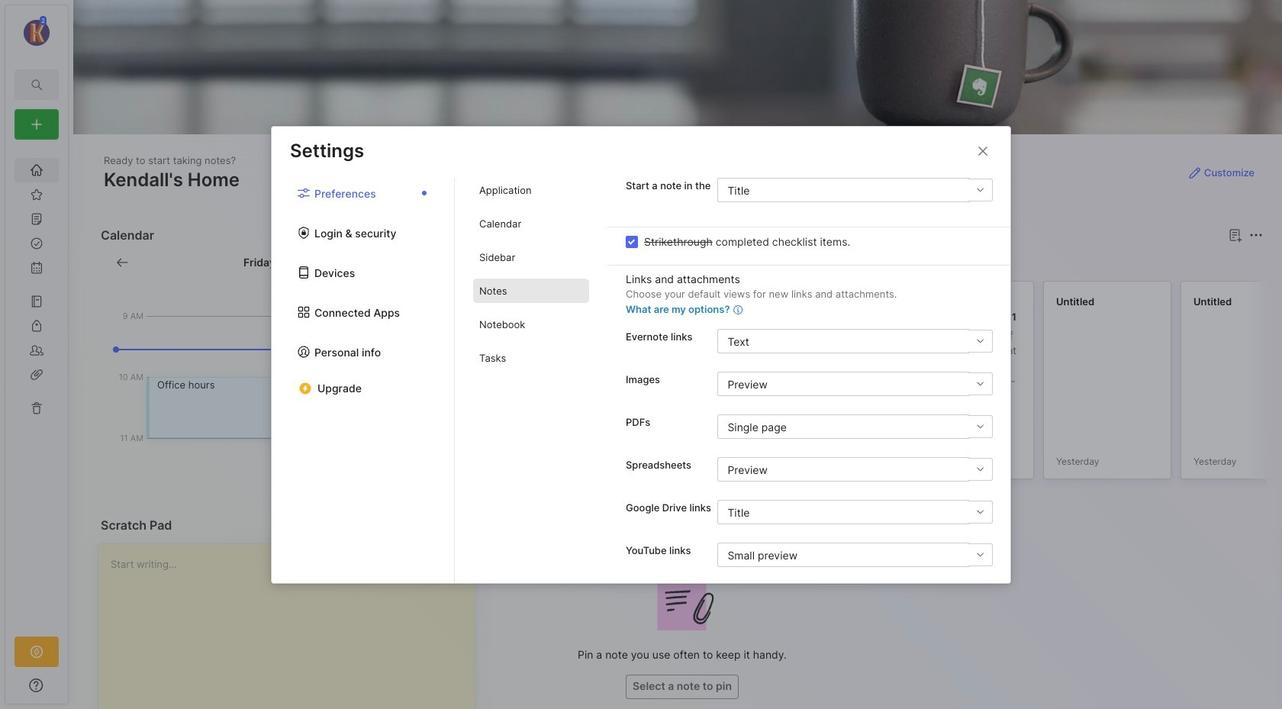 Task type: describe. For each thing, give the bounding box(es) containing it.
edit search image
[[27, 76, 46, 94]]

upgrade image
[[27, 643, 46, 661]]

Select57 checkbox
[[626, 236, 638, 248]]

main element
[[0, 0, 73, 709]]

Choose default view option for Spreadsheets field
[[718, 457, 993, 482]]

Choose default view option for Images field
[[718, 372, 993, 396]]

tree inside main element
[[5, 149, 68, 623]]



Task type: locate. For each thing, give the bounding box(es) containing it.
row group
[[494, 281, 1283, 489]]

close image
[[974, 142, 993, 160]]

Start writing… text field
[[111, 544, 474, 709]]

home image
[[29, 163, 44, 178]]

tab
[[473, 178, 589, 202], [473, 212, 589, 236], [473, 245, 589, 270], [497, 254, 542, 272], [548, 254, 610, 272], [473, 279, 589, 303], [473, 312, 589, 337], [473, 346, 589, 370]]

Choose default view option for YouTube links field
[[718, 543, 993, 567]]

tree
[[5, 149, 68, 623]]

Start a new note in the body or title. field
[[718, 178, 993, 202]]

Choose default view option for Evernote links field
[[718, 329, 993, 354]]

tab list
[[272, 178, 455, 583], [455, 178, 608, 583], [497, 254, 1261, 272]]

Choose default view option for PDFs field
[[718, 415, 993, 439]]

Choose default view option for Google Drive links field
[[718, 500, 993, 525]]



Task type: vqa. For each thing, say whether or not it's contained in the screenshot.
'tree'
yes



